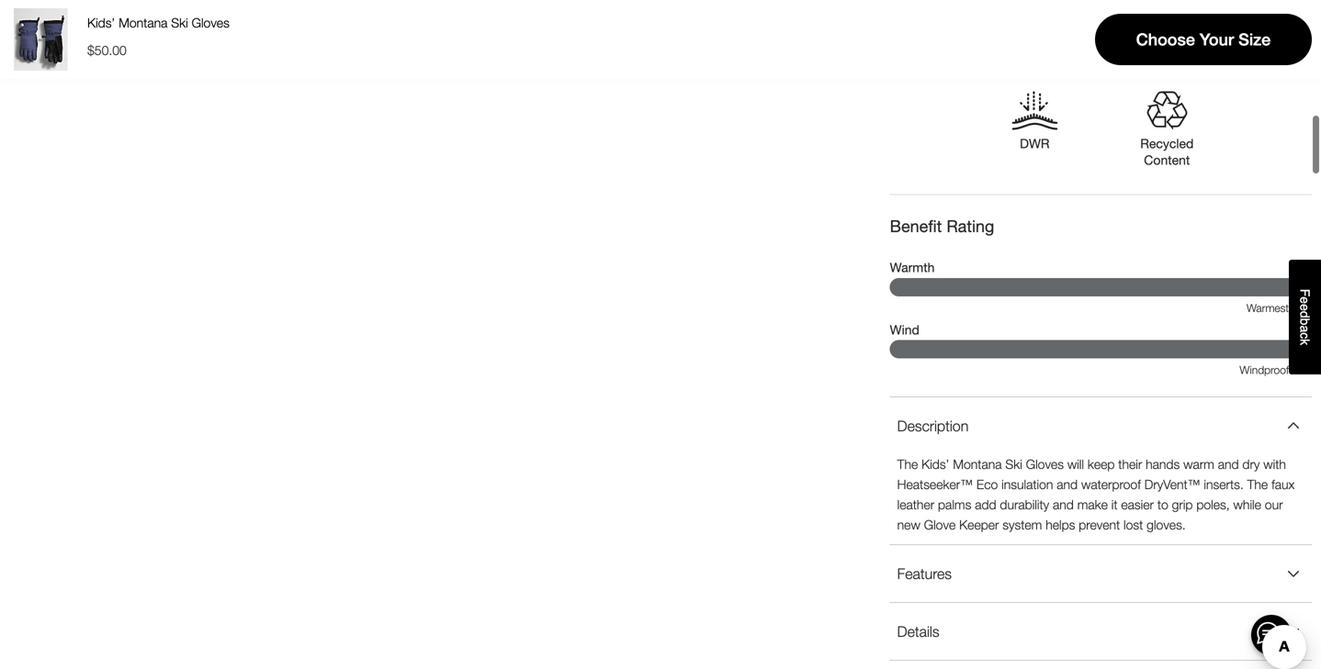 Task type: describe. For each thing, give the bounding box(es) containing it.
2 e from the top
[[1298, 304, 1313, 311]]

b
[[1298, 319, 1313, 326]]

description
[[898, 418, 969, 435]]

new
[[898, 518, 921, 533]]

1 e from the top
[[1298, 297, 1313, 304]]

0 vertical spatial windproof
[[1240, 364, 1289, 377]]

rating
[[947, 217, 995, 236]]

inserts.
[[1204, 477, 1244, 492]]

glove
[[924, 518, 956, 533]]

wind for wind resistant
[[1090, 388, 1115, 401]]

while
[[1234, 498, 1262, 513]]

k
[[1298, 339, 1313, 346]]

with
[[1264, 457, 1286, 472]]

0 vertical spatial ski
[[171, 15, 188, 30]]

wind 3
[[890, 322, 1312, 357]]

montana inside the kids' montana ski gloves will keep their hands warm and dry with heatseeker™ eco insulation and waterproof dryvent™ inserts. the faux leather palms add durability and make it easier to grip poles, while our new glove keeper system helps prevent lost gloves.
[[953, 457, 1002, 472]]

1 vertical spatial windproof
[[1180, 388, 1233, 401]]

faux
[[1272, 477, 1295, 492]]

the kids' montana ski gloves will keep their hands warm and dry with heatseeker™ eco insulation and waterproof dryvent™ inserts. the faux leather palms add durability and make it easier to grip poles, while our new glove keeper system helps prevent lost gloves.
[[898, 457, 1295, 533]]

waterproof
[[1082, 477, 1141, 492]]

d
[[1298, 311, 1313, 319]]

details button
[[890, 604, 1312, 661]]

recycled content
[[1141, 136, 1194, 168]]

keep
[[1088, 457, 1115, 472]]

c
[[1298, 333, 1313, 339]]

0 horizontal spatial montana
[[119, 15, 168, 30]]

0 vertical spatial gloves
[[192, 15, 230, 30]]

gloves inside the kids' montana ski gloves will keep their hands warm and dry with heatseeker™ eco insulation and waterproof dryvent™ inserts. the faux leather palms add durability and make it easier to grip poles, while our new glove keeper system helps prevent lost gloves.
[[1026, 457, 1064, 472]]

palms
[[938, 498, 972, 513]]

warmest
[[1247, 302, 1289, 315]]

hands
[[1146, 457, 1180, 472]]

low
[[969, 388, 989, 401]]

their
[[1119, 457, 1143, 472]]

features button
[[890, 546, 1312, 603]]

choose your size button
[[1095, 14, 1312, 65]]

prevent
[[1079, 518, 1120, 533]]

0 horizontal spatial kids'
[[87, 15, 115, 30]]

dwr
[[1020, 136, 1050, 151]]

choose your size
[[1137, 30, 1271, 49]]

will
[[1068, 457, 1084, 472]]

lost
[[1124, 518, 1143, 533]]

1 vertical spatial the
[[1248, 477, 1268, 492]]

it
[[1112, 498, 1118, 513]]

3 for warmth 3
[[1305, 280, 1312, 295]]

system
[[1003, 518, 1042, 533]]

1 vertical spatial and
[[1057, 477, 1078, 492]]



Task type: locate. For each thing, give the bounding box(es) containing it.
to
[[1158, 498, 1169, 513]]

windproof down warmest
[[1240, 364, 1289, 377]]

wind resistant
[[1090, 388, 1162, 401]]

choose
[[1137, 30, 1195, 49]]

https://images.thenorthface.com/is/image/thenorthface/nf0a7rhc_i0d_hero?$color swatch$ image
[[9, 8, 72, 71]]

1 horizontal spatial kids'
[[922, 457, 950, 472]]

durability
[[1000, 498, 1050, 513]]

3 inside warmth 3
[[1305, 280, 1312, 295]]

eco
[[977, 477, 998, 492]]

montana up $50.00
[[119, 15, 168, 30]]

f e e d b a c k button
[[1289, 260, 1322, 375]]

1 vertical spatial 3
[[1305, 342, 1312, 357]]

0 horizontal spatial windproof
[[1180, 388, 1233, 401]]

1 vertical spatial montana
[[953, 457, 1002, 472]]

kids' inside the kids' montana ski gloves will keep their hands warm and dry with heatseeker™ eco insulation and waterproof dryvent™ inserts. the faux leather palms add durability and make it easier to grip poles, while our new glove keeper system helps prevent lost gloves.
[[922, 457, 950, 472]]

wind inside wind 3
[[890, 322, 920, 338]]

recycled
[[1141, 136, 1194, 151]]

leather
[[898, 498, 935, 513]]

and up "inserts."
[[1218, 457, 1239, 472]]

f e e d b a c k
[[1298, 289, 1313, 346]]

features
[[898, 566, 952, 583]]

2 horizontal spatial wind
[[1090, 388, 1115, 401]]

gloves
[[192, 15, 230, 30], [1026, 457, 1064, 472]]

wind
[[890, 322, 920, 338], [992, 388, 1017, 401], [1090, 388, 1115, 401]]

insulation
[[1002, 477, 1054, 492]]

montana
[[119, 15, 168, 30], [953, 457, 1002, 472]]

warmth
[[890, 260, 935, 275]]

wind right 'low'
[[992, 388, 1017, 401]]

poles,
[[1197, 498, 1230, 513]]

benefit
[[890, 217, 942, 236]]

size
[[1239, 30, 1271, 49]]

helps
[[1046, 518, 1076, 533]]

3 up d
[[1305, 280, 1312, 295]]

easier
[[1122, 498, 1154, 513]]

description button
[[890, 398, 1312, 455]]

1 horizontal spatial wind
[[992, 388, 1017, 401]]

make
[[1078, 498, 1108, 513]]

benefit rating
[[890, 217, 995, 236]]

ski inside the kids' montana ski gloves will keep their hands warm and dry with heatseeker™ eco insulation and waterproof dryvent™ inserts. the faux leather palms add durability and make it easier to grip poles, while our new glove keeper system helps prevent lost gloves.
[[1006, 457, 1023, 472]]

0 horizontal spatial ski
[[171, 15, 188, 30]]

kids' up heatseeker™
[[922, 457, 950, 472]]

warmth 3
[[890, 260, 1312, 295]]

our
[[1265, 498, 1283, 513]]

keeper
[[960, 518, 999, 533]]

2 vertical spatial and
[[1053, 498, 1074, 513]]

kids'
[[87, 15, 115, 30], [922, 457, 950, 472]]

a
[[1298, 326, 1313, 333]]

2 3 from the top
[[1305, 342, 1312, 357]]

1 horizontal spatial ski
[[1006, 457, 1023, 472]]

1 horizontal spatial gloves
[[1026, 457, 1064, 472]]

your
[[1200, 30, 1234, 49]]

f
[[1298, 289, 1313, 297]]

0 vertical spatial and
[[1218, 457, 1239, 472]]

0 vertical spatial 3
[[1305, 280, 1312, 295]]

wind left resistant
[[1090, 388, 1115, 401]]

1 horizontal spatial montana
[[953, 457, 1002, 472]]

1 horizontal spatial the
[[1248, 477, 1268, 492]]

resistant
[[1118, 388, 1162, 401]]

ski
[[171, 15, 188, 30], [1006, 457, 1023, 472]]

grip
[[1172, 498, 1193, 513]]

low wind resistance
[[969, 388, 1072, 401]]

3 for wind 3
[[1305, 342, 1312, 357]]

1 vertical spatial kids'
[[922, 457, 950, 472]]

0 horizontal spatial gloves
[[192, 15, 230, 30]]

1 3 from the top
[[1305, 280, 1312, 295]]

resistance
[[1020, 388, 1072, 401]]

kids' montana ski gloves
[[87, 15, 230, 30]]

0 vertical spatial the
[[898, 457, 918, 472]]

and
[[1218, 457, 1239, 472], [1057, 477, 1078, 492], [1053, 498, 1074, 513]]

1 vertical spatial ski
[[1006, 457, 1023, 472]]

content
[[1144, 153, 1190, 168]]

3
[[1305, 280, 1312, 295], [1305, 342, 1312, 357]]

e
[[1298, 297, 1313, 304], [1298, 304, 1313, 311]]

heatseeker™
[[898, 477, 973, 492]]

add
[[975, 498, 997, 513]]

e up b
[[1298, 304, 1313, 311]]

windproof right resistant
[[1180, 388, 1233, 401]]

e up d
[[1298, 297, 1313, 304]]

dry
[[1243, 457, 1260, 472]]

1 vertical spatial gloves
[[1026, 457, 1064, 472]]

the
[[898, 457, 918, 472], [1248, 477, 1268, 492]]

$50.00
[[87, 43, 127, 58]]

montana up the eco
[[953, 457, 1002, 472]]

kids' up $50.00
[[87, 15, 115, 30]]

0 horizontal spatial wind
[[890, 322, 920, 338]]

warm
[[1184, 457, 1215, 472]]

3 inside wind 3
[[1305, 342, 1312, 357]]

wind for wind 3
[[890, 322, 920, 338]]

wind down 'warmth'
[[890, 322, 920, 338]]

gloves.
[[1147, 518, 1186, 533]]

0 horizontal spatial the
[[898, 457, 918, 472]]

dryvent™
[[1145, 477, 1201, 492]]

and down will
[[1057, 477, 1078, 492]]

0 vertical spatial montana
[[119, 15, 168, 30]]

3 down the c
[[1305, 342, 1312, 357]]

the up heatseeker™
[[898, 457, 918, 472]]

1 horizontal spatial windproof
[[1240, 364, 1289, 377]]

0 vertical spatial kids'
[[87, 15, 115, 30]]

windproof
[[1240, 364, 1289, 377], [1180, 388, 1233, 401]]

details
[[898, 623, 940, 641]]

the down the dry
[[1248, 477, 1268, 492]]

and up helps
[[1053, 498, 1074, 513]]



Task type: vqa. For each thing, say whether or not it's contained in the screenshot.
leftmost Kids'
yes



